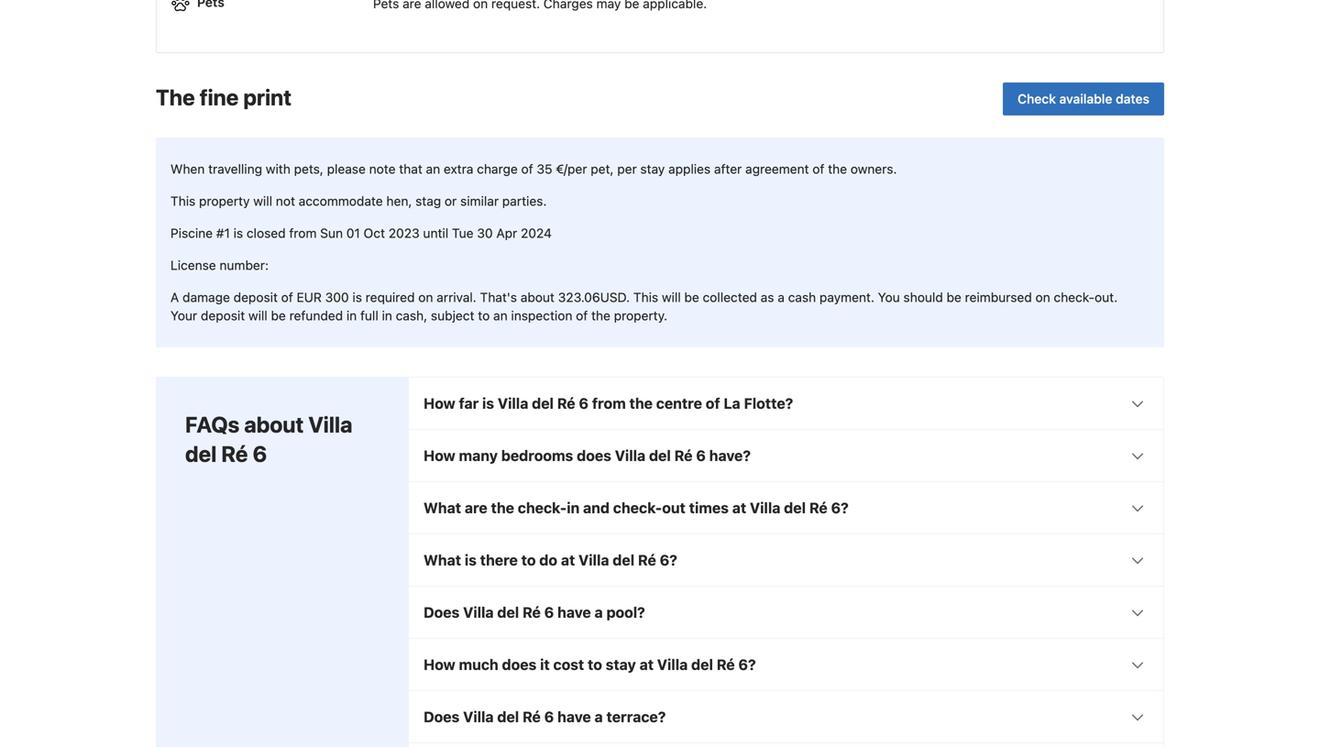 Task type: describe. For each thing, give the bounding box(es) containing it.
ré down it
[[523, 708, 541, 726]]

when travelling with pets, please note that an extra charge of 35 €/per pet, per stay applies after agreement of the owners.
[[171, 162, 897, 177]]

damage
[[183, 290, 230, 305]]

how for how much does it cost to stay at villa del ré 6?
[[424, 656, 455, 674]]

check available dates button
[[1003, 83, 1165, 116]]

to inside a damage deposit of eur 300 is required on arrival. that's about 323.06usd. this will be collected as a cash payment. you should be reimbursed on check-out. your deposit will be refunded in full in cash, subject to an inspection of the property.
[[478, 308, 490, 323]]

is left there
[[465, 552, 477, 569]]

have for pool?
[[558, 604, 591, 621]]

2 vertical spatial will
[[248, 308, 268, 323]]

to inside the how much does it cost to stay at villa del ré 6? dropdown button
[[588, 656, 602, 674]]

6 inside does villa del ré 6 have a terrace? dropdown button
[[544, 708, 554, 726]]

does villa del ré 6 have a pool? button
[[409, 587, 1164, 638]]

reimbursed
[[965, 290, 1032, 305]]

300
[[325, 290, 349, 305]]

about inside a damage deposit of eur 300 is required on arrival. that's about 323.06usd. this will be collected as a cash payment. you should be reimbursed on check-out. your deposit will be refunded in full in cash, subject to an inspection of the property.
[[521, 290, 555, 305]]

does villa del ré 6 have a terrace?
[[424, 708, 666, 726]]

flotte?
[[744, 395, 793, 412]]

this property will not accommodate hen, stag or similar parties.
[[171, 194, 547, 209]]

note
[[369, 162, 396, 177]]

applies
[[669, 162, 711, 177]]

0 vertical spatial deposit
[[234, 290, 278, 305]]

payment.
[[820, 290, 875, 305]]

does for does villa del ré 6 have a pool?
[[424, 604, 460, 621]]

piscine #1 is closed from sun 01 oct 2023 until tue 30 apr 2024
[[171, 226, 552, 241]]

check available dates
[[1018, 91, 1150, 107]]

what for what is there to do at villa del ré 6?
[[424, 552, 461, 569]]

what is there to do at villa del ré 6?
[[424, 552, 678, 569]]

your
[[171, 308, 197, 323]]

that's
[[480, 290, 517, 305]]

1 on from the left
[[418, 290, 433, 305]]

the inside a damage deposit of eur 300 is required on arrival. that's about 323.06usd. this will be collected as a cash payment. you should be reimbursed on check-out. your deposit will be refunded in full in cash, subject to an inspection of the property.
[[591, 308, 611, 323]]

until
[[423, 226, 449, 241]]

the fine print
[[156, 85, 292, 110]]

€/per
[[556, 162, 587, 177]]

ré down "does villa del ré 6 have a pool?" dropdown button on the bottom of the page
[[717, 656, 735, 674]]

are
[[465, 499, 488, 517]]

ré down what are the check-in and check-out times at villa del ré 6? in the bottom of the page
[[638, 552, 656, 569]]

in inside what are the check-in and check-out times at villa del ré 6? dropdown button
[[567, 499, 580, 517]]

about inside faqs about villa del ré 6
[[244, 412, 304, 437]]

of left 35
[[521, 162, 533, 177]]

have for terrace?
[[558, 708, 591, 726]]

an inside a damage deposit of eur 300 is required on arrival. that's about 323.06usd. this will be collected as a cash payment. you should be reimbursed on check-out. your deposit will be refunded in full in cash, subject to an inspection of the property.
[[493, 308, 508, 323]]

extra
[[444, 162, 474, 177]]

agreement
[[746, 162, 809, 177]]

inspection
[[511, 308, 573, 323]]

do
[[539, 552, 558, 569]]

from inside dropdown button
[[592, 395, 626, 412]]

the
[[156, 85, 195, 110]]

or
[[445, 194, 457, 209]]

a for pool?
[[595, 604, 603, 621]]

terrace?
[[607, 708, 666, 726]]

is right far
[[482, 395, 494, 412]]

oct
[[364, 226, 385, 241]]

pool?
[[607, 604, 645, 621]]

6 inside "does villa del ré 6 have a pool?" dropdown button
[[544, 604, 554, 621]]

tue
[[452, 226, 474, 241]]

a damage deposit of eur 300 is required on arrival. that's about 323.06usd. this will be collected as a cash payment. you should be reimbursed on check-out. your deposit will be refunded in full in cash, subject to an inspection of the property.
[[171, 290, 1118, 323]]

of right agreement on the right top
[[813, 162, 825, 177]]

travelling
[[208, 162, 262, 177]]

property
[[199, 194, 250, 209]]

accommodate
[[299, 194, 383, 209]]

there
[[480, 552, 518, 569]]

check
[[1018, 91, 1056, 107]]

refunded
[[289, 308, 343, 323]]

how much does it cost to stay at villa del ré 6? button
[[409, 639, 1164, 691]]

cost
[[553, 656, 584, 674]]

owners.
[[851, 162, 897, 177]]

available
[[1060, 91, 1113, 107]]

collected
[[703, 290, 757, 305]]

0 horizontal spatial does
[[502, 656, 537, 674]]

1 horizontal spatial be
[[685, 290, 699, 305]]

required
[[366, 290, 415, 305]]

stag
[[416, 194, 441, 209]]

and
[[583, 499, 610, 517]]

number:
[[220, 258, 269, 273]]

cash
[[788, 290, 816, 305]]

pet,
[[591, 162, 614, 177]]

1 vertical spatial deposit
[[201, 308, 245, 323]]

out
[[662, 499, 686, 517]]

0 horizontal spatial this
[[171, 194, 196, 209]]

much
[[459, 656, 499, 674]]

similar
[[460, 194, 499, 209]]

a
[[171, 290, 179, 305]]

this inside a damage deposit of eur 300 is required on arrival. that's about 323.06usd. this will be collected as a cash payment. you should be reimbursed on check-out. your deposit will be refunded in full in cash, subject to an inspection of the property.
[[633, 290, 659, 305]]

6 inside the how many bedrooms does villa del ré 6 have? dropdown button
[[696, 447, 706, 464]]

01
[[346, 226, 360, 241]]

to inside what is there to do at villa del ré 6? dropdown button
[[521, 552, 536, 569]]

1 horizontal spatial stay
[[641, 162, 665, 177]]

2 on from the left
[[1036, 290, 1051, 305]]

many
[[459, 447, 498, 464]]

1 vertical spatial at
[[561, 552, 575, 569]]

of left eur
[[281, 290, 293, 305]]

the left centre
[[630, 395, 653, 412]]

35
[[537, 162, 553, 177]]

la
[[724, 395, 741, 412]]

0 vertical spatial will
[[253, 194, 272, 209]]

dates
[[1116, 91, 1150, 107]]

after
[[714, 162, 742, 177]]

out.
[[1095, 290, 1118, 305]]

the left owners.
[[828, 162, 847, 177]]

full
[[360, 308, 379, 323]]

does villa del ré 6 have a pool?
[[424, 604, 645, 621]]

is inside a damage deposit of eur 300 is required on arrival. that's about 323.06usd. this will be collected as a cash payment. you should be reimbursed on check-out. your deposit will be refunded in full in cash, subject to an inspection of the property.
[[353, 290, 362, 305]]



Task type: locate. For each thing, give the bounding box(es) containing it.
it
[[540, 656, 550, 674]]

1 vertical spatial will
[[662, 290, 681, 305]]

arrival.
[[437, 290, 477, 305]]

how for how many bedrooms does villa del ré 6 have?
[[424, 447, 455, 464]]

does up the much
[[424, 604, 460, 621]]

ré down faqs
[[221, 441, 248, 467]]

how inside how far is villa del ré 6 from the centre of la flotte? dropdown button
[[424, 395, 455, 412]]

on up cash,
[[418, 290, 433, 305]]

how left the much
[[424, 656, 455, 674]]

2 does from the top
[[424, 708, 460, 726]]

a inside a damage deposit of eur 300 is required on arrival. that's about 323.06usd. this will be collected as a cash payment. you should be reimbursed on check-out. your deposit will be refunded in full in cash, subject to an inspection of the property.
[[778, 290, 785, 305]]

0 horizontal spatial from
[[289, 226, 317, 241]]

when
[[171, 162, 205, 177]]

that
[[399, 162, 423, 177]]

how many bedrooms does villa del ré 6 have?
[[424, 447, 751, 464]]

closed
[[247, 226, 286, 241]]

does left it
[[502, 656, 537, 674]]

villa inside faqs about villa del ré 6
[[308, 412, 353, 437]]

not
[[276, 194, 295, 209]]

in left full
[[347, 308, 357, 323]]

accordion control element
[[408, 377, 1165, 747]]

of inside dropdown button
[[706, 395, 720, 412]]

an right that
[[426, 162, 440, 177]]

1 vertical spatial about
[[244, 412, 304, 437]]

from up how many bedrooms does villa del ré 6 have?
[[592, 395, 626, 412]]

how far is villa del ré 6 from the centre of la flotte? button
[[409, 378, 1164, 429]]

0 horizontal spatial on
[[418, 290, 433, 305]]

about right faqs
[[244, 412, 304, 437]]

1 vertical spatial does
[[502, 656, 537, 674]]

2 horizontal spatial check-
[[1054, 290, 1095, 305]]

6? down out
[[660, 552, 678, 569]]

1 vertical spatial to
[[521, 552, 536, 569]]

subject
[[431, 308, 475, 323]]

1 vertical spatial what
[[424, 552, 461, 569]]

how left many
[[424, 447, 455, 464]]

ré
[[557, 395, 576, 412], [221, 441, 248, 467], [675, 447, 693, 464], [810, 499, 828, 517], [638, 552, 656, 569], [523, 604, 541, 621], [717, 656, 735, 674], [523, 708, 541, 726]]

with
[[266, 162, 291, 177]]

del inside faqs about villa del ré 6
[[185, 441, 217, 467]]

0 vertical spatial 6?
[[831, 499, 849, 517]]

check- right reimbursed
[[1054, 290, 1095, 305]]

stay inside the how much does it cost to stay at villa del ré 6? dropdown button
[[606, 656, 636, 674]]

0 horizontal spatial check-
[[518, 499, 567, 517]]

1 does from the top
[[424, 604, 460, 621]]

0 vertical spatial does
[[424, 604, 460, 621]]

villa
[[498, 395, 529, 412], [308, 412, 353, 437], [615, 447, 646, 464], [750, 499, 781, 517], [579, 552, 609, 569], [463, 604, 494, 621], [657, 656, 688, 674], [463, 708, 494, 726]]

1 what from the top
[[424, 499, 461, 517]]

per
[[617, 162, 637, 177]]

far
[[459, 395, 479, 412]]

0 vertical spatial from
[[289, 226, 317, 241]]

at up terrace?
[[640, 656, 654, 674]]

ré up what is there to do at villa del ré 6? dropdown button on the bottom of page
[[810, 499, 828, 517]]

stay right the per at the left of page
[[641, 162, 665, 177]]

deposit down damage
[[201, 308, 245, 323]]

will left not
[[253, 194, 272, 209]]

1 vertical spatial 6?
[[660, 552, 678, 569]]

does for does villa del ré 6 have a terrace?
[[424, 708, 460, 726]]

0 vertical spatial does
[[577, 447, 612, 464]]

faqs
[[185, 412, 240, 437]]

2 vertical spatial how
[[424, 656, 455, 674]]

pets,
[[294, 162, 324, 177]]

1 horizontal spatial check-
[[613, 499, 662, 517]]

does down the much
[[424, 708, 460, 726]]

what left "are"
[[424, 499, 461, 517]]

2 vertical spatial at
[[640, 656, 654, 674]]

0 vertical spatial about
[[521, 290, 555, 305]]

deposit
[[234, 290, 278, 305], [201, 308, 245, 323]]

6?
[[831, 499, 849, 517], [660, 552, 678, 569], [739, 656, 756, 674]]

check- down bedrooms
[[518, 499, 567, 517]]

a for terrace?
[[595, 708, 603, 726]]

2 horizontal spatial to
[[588, 656, 602, 674]]

check- right 'and'
[[613, 499, 662, 517]]

2 horizontal spatial be
[[947, 290, 962, 305]]

be left collected
[[685, 290, 699, 305]]

1 horizontal spatial does
[[577, 447, 612, 464]]

0 horizontal spatial in
[[347, 308, 357, 323]]

1 horizontal spatial an
[[493, 308, 508, 323]]

a left pool?
[[595, 604, 603, 621]]

at right do
[[561, 552, 575, 569]]

2 vertical spatial 6?
[[739, 656, 756, 674]]

2023
[[389, 226, 420, 241]]

323.06usd.
[[558, 290, 630, 305]]

1 vertical spatial an
[[493, 308, 508, 323]]

ré inside faqs about villa del ré 6
[[221, 441, 248, 467]]

how for how far is villa del ré 6 from the centre of la flotte?
[[424, 395, 455, 412]]

a right as
[[778, 290, 785, 305]]

to down that's
[[478, 308, 490, 323]]

on right reimbursed
[[1036, 290, 1051, 305]]

2 have from the top
[[558, 708, 591, 726]]

0 vertical spatial an
[[426, 162, 440, 177]]

0 vertical spatial stay
[[641, 162, 665, 177]]

in left 'and'
[[567, 499, 580, 517]]

how much does it cost to stay at villa del ré 6?
[[424, 656, 756, 674]]

faqs about villa del ré 6
[[185, 412, 353, 467]]

bedrooms
[[501, 447, 573, 464]]

have?
[[709, 447, 751, 464]]

check- inside a damage deposit of eur 300 is required on arrival. that's about 323.06usd. this will be collected as a cash payment. you should be reimbursed on check-out. your deposit will be refunded in full in cash, subject to an inspection of the property.
[[1054, 290, 1095, 305]]

1 vertical spatial a
[[595, 604, 603, 621]]

what is there to do at villa del ré 6? button
[[409, 535, 1164, 586]]

0 vertical spatial a
[[778, 290, 785, 305]]

please
[[327, 162, 366, 177]]

will up property.
[[662, 290, 681, 305]]

0 horizontal spatial about
[[244, 412, 304, 437]]

at right times
[[732, 499, 747, 517]]

of left the la
[[706, 395, 720, 412]]

at
[[732, 499, 747, 517], [561, 552, 575, 569], [640, 656, 654, 674]]

what for what are the check-in and check-out times at villa del ré 6?
[[424, 499, 461, 517]]

ré up how many bedrooms does villa del ré 6 have?
[[557, 395, 576, 412]]

1 horizontal spatial from
[[592, 395, 626, 412]]

1 horizontal spatial on
[[1036, 290, 1051, 305]]

2 how from the top
[[424, 447, 455, 464]]

0 vertical spatial how
[[424, 395, 455, 412]]

fine
[[200, 85, 239, 110]]

2 horizontal spatial 6?
[[831, 499, 849, 517]]

3 how from the top
[[424, 656, 455, 674]]

the
[[828, 162, 847, 177], [591, 308, 611, 323], [630, 395, 653, 412], [491, 499, 514, 517]]

30
[[477, 226, 493, 241]]

license number:
[[171, 258, 269, 273]]

be
[[685, 290, 699, 305], [947, 290, 962, 305], [271, 308, 286, 323]]

apr
[[496, 226, 517, 241]]

of down "323.06usd."
[[576, 308, 588, 323]]

0 vertical spatial have
[[558, 604, 591, 621]]

from left sun
[[289, 226, 317, 241]]

the down "323.06usd."
[[591, 308, 611, 323]]

stay
[[641, 162, 665, 177], [606, 656, 636, 674]]

0 horizontal spatial to
[[478, 308, 490, 323]]

of
[[521, 162, 533, 177], [813, 162, 825, 177], [281, 290, 293, 305], [576, 308, 588, 323], [706, 395, 720, 412]]

stay right cost
[[606, 656, 636, 674]]

parties.
[[502, 194, 547, 209]]

this down when
[[171, 194, 196, 209]]

an
[[426, 162, 440, 177], [493, 308, 508, 323]]

should
[[904, 290, 943, 305]]

what are the check-in and check-out times at villa del ré 6? button
[[409, 482, 1164, 534]]

0 horizontal spatial stay
[[606, 656, 636, 674]]

be right "should"
[[947, 290, 962, 305]]

1 horizontal spatial at
[[640, 656, 654, 674]]

0 horizontal spatial be
[[271, 308, 286, 323]]

ré left have?
[[675, 447, 693, 464]]

deposit down number: in the left of the page
[[234, 290, 278, 305]]

from
[[289, 226, 317, 241], [592, 395, 626, 412]]

does villa del ré 6 have a terrace? button
[[409, 691, 1164, 743]]

2 vertical spatial a
[[595, 708, 603, 726]]

is
[[234, 226, 243, 241], [353, 290, 362, 305], [482, 395, 494, 412], [465, 552, 477, 569]]

is right #1
[[234, 226, 243, 241]]

what are the check-in and check-out times at villa del ré 6?
[[424, 499, 849, 517]]

0 vertical spatial to
[[478, 308, 490, 323]]

will down number: in the left of the page
[[248, 308, 268, 323]]

del
[[532, 395, 554, 412], [185, 441, 217, 467], [649, 447, 671, 464], [784, 499, 806, 517], [613, 552, 635, 569], [497, 604, 519, 621], [691, 656, 713, 674], [497, 708, 519, 726]]

sun
[[320, 226, 343, 241]]

times
[[689, 499, 729, 517]]

check-
[[1054, 290, 1095, 305], [518, 499, 567, 517], [613, 499, 662, 517]]

does up 'and'
[[577, 447, 612, 464]]

0 vertical spatial what
[[424, 499, 461, 517]]

2024
[[521, 226, 552, 241]]

2 vertical spatial to
[[588, 656, 602, 674]]

the right "are"
[[491, 499, 514, 517]]

what left there
[[424, 552, 461, 569]]

in
[[347, 308, 357, 323], [382, 308, 392, 323], [567, 499, 580, 517]]

6 inside faqs about villa del ré 6
[[253, 441, 267, 467]]

have
[[558, 604, 591, 621], [558, 708, 591, 726]]

0 horizontal spatial an
[[426, 162, 440, 177]]

an down that's
[[493, 308, 508, 323]]

2 horizontal spatial at
[[732, 499, 747, 517]]

how left far
[[424, 395, 455, 412]]

1 vertical spatial have
[[558, 708, 591, 726]]

6? up what is there to do at villa del ré 6? dropdown button on the bottom of page
[[831, 499, 849, 517]]

1 vertical spatial how
[[424, 447, 455, 464]]

is right 300
[[353, 290, 362, 305]]

6 inside how far is villa del ré 6 from the centre of la flotte? dropdown button
[[579, 395, 589, 412]]

to
[[478, 308, 490, 323], [521, 552, 536, 569], [588, 656, 602, 674]]

1 vertical spatial from
[[592, 395, 626, 412]]

on
[[418, 290, 433, 305], [1036, 290, 1051, 305]]

0 horizontal spatial at
[[561, 552, 575, 569]]

how far is villa del ré 6 from the centre of la flotte?
[[424, 395, 793, 412]]

6? down "does villa del ré 6 have a pool?" dropdown button on the bottom of the page
[[739, 656, 756, 674]]

as
[[761, 290, 774, 305]]

1 how from the top
[[424, 395, 455, 412]]

cash,
[[396, 308, 428, 323]]

centre
[[656, 395, 702, 412]]

eur
[[297, 290, 322, 305]]

#1
[[216, 226, 230, 241]]

1 horizontal spatial this
[[633, 290, 659, 305]]

you
[[878, 290, 900, 305]]

a left terrace?
[[595, 708, 603, 726]]

in right full
[[382, 308, 392, 323]]

0 horizontal spatial 6?
[[660, 552, 678, 569]]

about
[[521, 290, 555, 305], [244, 412, 304, 437]]

2 what from the top
[[424, 552, 461, 569]]

print
[[243, 85, 292, 110]]

1 vertical spatial does
[[424, 708, 460, 726]]

will
[[253, 194, 272, 209], [662, 290, 681, 305], [248, 308, 268, 323]]

1 vertical spatial this
[[633, 290, 659, 305]]

0 vertical spatial at
[[732, 499, 747, 517]]

1 vertical spatial stay
[[606, 656, 636, 674]]

piscine
[[171, 226, 213, 241]]

about up inspection
[[521, 290, 555, 305]]

1 horizontal spatial 6?
[[739, 656, 756, 674]]

ré up it
[[523, 604, 541, 621]]

have left pool?
[[558, 604, 591, 621]]

0 vertical spatial this
[[171, 194, 196, 209]]

hen,
[[386, 194, 412, 209]]

to left do
[[521, 552, 536, 569]]

1 have from the top
[[558, 604, 591, 621]]

2 horizontal spatial in
[[567, 499, 580, 517]]

to right cost
[[588, 656, 602, 674]]

this up property.
[[633, 290, 659, 305]]

1 horizontal spatial to
[[521, 552, 536, 569]]

1 horizontal spatial about
[[521, 290, 555, 305]]

property.
[[614, 308, 668, 323]]

how many bedrooms does villa del ré 6 have? button
[[409, 430, 1164, 481]]

have down cost
[[558, 708, 591, 726]]

be left refunded
[[271, 308, 286, 323]]

1 horizontal spatial in
[[382, 308, 392, 323]]



Task type: vqa. For each thing, say whether or not it's contained in the screenshot.
Does related to Does Villa del Ré 6 have a terrace?
yes



